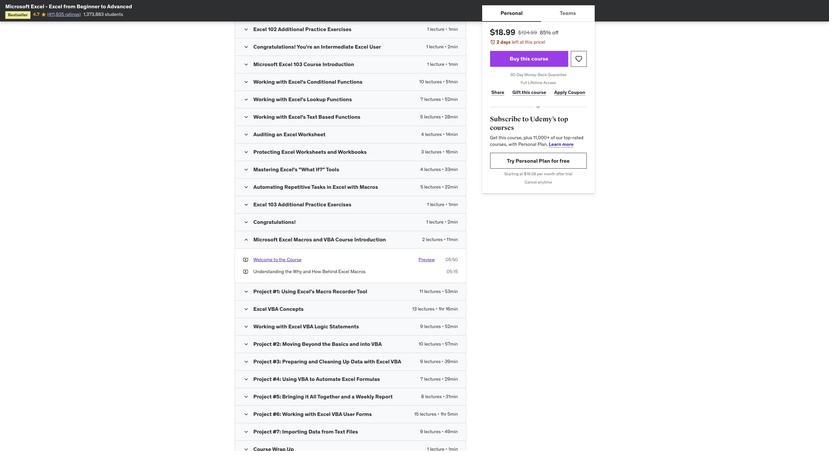Task type: locate. For each thing, give the bounding box(es) containing it.
lectures right 8
[[426, 394, 442, 400]]

0 horizontal spatial text
[[307, 114, 318, 120]]

protecting
[[254, 149, 281, 155]]

1 project from the top
[[254, 289, 272, 295]]

9 lectures • 52min
[[421, 324, 458, 330]]

course up back
[[532, 55, 549, 62]]

lectures for excel vba concepts
[[418, 306, 435, 312]]

0 vertical spatial 1 lecture • 2min
[[427, 44, 458, 50]]

lectures down 15 lectures • 1hr 5min
[[424, 429, 441, 435]]

macros
[[360, 184, 378, 190], [294, 237, 312, 243], [351, 269, 366, 275]]

free
[[560, 158, 570, 164]]

to up 1,373,883 students
[[101, 3, 106, 10]]

1 7 from the top
[[421, 96, 424, 102]]

microsoft excel 103 course introduction
[[254, 61, 354, 68]]

small image for project #1: using excel's macro recorder tool
[[243, 289, 250, 296]]

4 lectures • 14min
[[422, 132, 458, 137]]

course
[[532, 55, 549, 62], [532, 89, 547, 95]]

1 small image from the top
[[243, 26, 250, 33]]

excel's up the working with excel's lookup functions
[[289, 79, 306, 85]]

the left why
[[285, 269, 292, 275]]

this for buy
[[521, 55, 531, 62]]

7 small image from the top
[[243, 219, 250, 226]]

0 vertical spatial 52min
[[445, 96, 458, 102]]

how
[[312, 269, 322, 275]]

33min
[[445, 167, 458, 173]]

2 vertical spatial the
[[323, 341, 331, 348]]

• for working with excel's lookup functions
[[442, 96, 444, 102]]

1 vertical spatial course
[[532, 89, 547, 95]]

1min for excel 102 additional practice exercises
[[449, 26, 458, 32]]

congratulations! down 102
[[254, 43, 296, 50]]

4 small image from the top
[[243, 132, 250, 138]]

days
[[501, 39, 511, 45]]

lectures for mastering excel's "what if?" tools
[[425, 167, 441, 173]]

2 congratulations! from the top
[[254, 219, 296, 226]]

lectures right 15
[[420, 412, 437, 418]]

1
[[428, 26, 429, 32], [427, 44, 428, 50], [428, 61, 429, 67], [428, 202, 429, 208], [427, 219, 428, 225]]

10 small image from the top
[[243, 306, 250, 313]]

apply coupon
[[555, 89, 586, 95]]

1 vertical spatial from
[[322, 429, 334, 436]]

2 52min from the top
[[445, 324, 458, 330]]

an right auditing
[[277, 131, 283, 138]]

3 small image from the top
[[243, 114, 250, 121]]

from down project #6: working with excel vba user forms
[[322, 429, 334, 436]]

and up tools
[[328, 149, 337, 155]]

1 vertical spatial microsoft
[[254, 61, 278, 68]]

excel's
[[289, 79, 306, 85], [289, 96, 306, 103], [289, 114, 306, 120], [280, 166, 298, 173], [297, 289, 315, 295]]

• for microsoft excel 103 course introduction
[[446, 61, 448, 67]]

lectures right 13
[[418, 306, 435, 312]]

project left #4:
[[254, 376, 272, 383]]

11 small image from the top
[[243, 342, 250, 348]]

2 right alarm image
[[497, 39, 500, 45]]

1 vertical spatial macros
[[294, 237, 312, 243]]

11
[[420, 289, 424, 295]]

• for automating repetitive tasks in excel with macros
[[442, 184, 444, 190]]

excel down automating
[[254, 201, 267, 208]]

lectures right 3
[[425, 149, 442, 155]]

at left $16.58
[[520, 172, 524, 177]]

102
[[268, 26, 277, 32]]

1 practice from the top
[[306, 26, 327, 32]]

worksheet
[[298, 131, 326, 138]]

lectures left 51min
[[426, 79, 442, 85]]

personal down plus
[[519, 141, 537, 147]]

$18.99 $124.99 85% off
[[490, 27, 559, 37]]

excel's left the lookup at the left
[[289, 96, 306, 103]]

and up how
[[313, 237, 323, 243]]

excel right intermediate
[[355, 43, 369, 50]]

2 vertical spatial macros
[[351, 269, 366, 275]]

2 2min from the top
[[448, 219, 458, 225]]

excel up the 4.7
[[31, 3, 44, 10]]

1 vertical spatial exercises
[[328, 201, 352, 208]]

4 project from the top
[[254, 376, 272, 383]]

• for working with excel vba logic statements
[[442, 324, 444, 330]]

7 project from the top
[[254, 429, 272, 436]]

0 vertical spatial course
[[304, 61, 322, 68]]

0 vertical spatial 1min
[[449, 26, 458, 32]]

project for project #2: moving beyond the basics and into vba
[[254, 341, 272, 348]]

2 additional from the top
[[278, 201, 304, 208]]

welcome to the course
[[254, 257, 302, 263]]

1 vertical spatial personal
[[519, 141, 537, 147]]

1 vertical spatial 52min
[[445, 324, 458, 330]]

2 xsmall image from the top
[[243, 269, 248, 275]]

or
[[537, 104, 541, 109]]

working for working with excel's conditional functions
[[254, 79, 275, 85]]

1 horizontal spatial from
[[322, 429, 334, 436]]

1 for excel 103 additional practice exercises
[[428, 202, 429, 208]]

7 down the 10 lectures • 51min
[[421, 96, 424, 102]]

excel's left macro
[[297, 289, 315, 295]]

1 vertical spatial 2min
[[448, 219, 458, 225]]

2 7 from the top
[[421, 377, 423, 383]]

1 vertical spatial 1 lecture • 1min
[[428, 61, 458, 67]]

small image
[[243, 79, 250, 85], [243, 96, 250, 103], [243, 114, 250, 121], [243, 167, 250, 173], [243, 184, 250, 191], [243, 324, 250, 331], [243, 359, 250, 366], [243, 377, 250, 383], [243, 412, 250, 418], [243, 429, 250, 436]]

• for congratulations!
[[445, 219, 447, 225]]

xsmall image for 05:15
[[243, 269, 248, 275]]

personal up $16.58
[[516, 158, 538, 164]]

• for working with excel's text based functions
[[442, 114, 444, 120]]

courses,
[[490, 141, 508, 147]]

0 vertical spatial 1hr
[[439, 306, 445, 312]]

4 up 3
[[422, 132, 424, 137]]

lectures down 13 lectures • 1hr 16min
[[425, 324, 441, 330]]

2 1min from the top
[[449, 61, 458, 67]]

per
[[538, 172, 543, 177]]

lectures down "10 lectures • 57min" at the right of the page
[[424, 359, 441, 365]]

0 vertical spatial 5
[[421, 114, 423, 120]]

functions right based
[[336, 114, 361, 120]]

6 small image from the top
[[243, 202, 250, 208]]

repetitive
[[285, 184, 311, 190]]

1 vertical spatial 10
[[419, 342, 424, 348]]

working for working with excel's text based functions
[[254, 114, 275, 120]]

learn more
[[549, 141, 574, 147]]

57min
[[445, 342, 458, 348]]

1 2min from the top
[[448, 44, 458, 50]]

2 practice from the top
[[306, 201, 327, 208]]

0 vertical spatial practice
[[306, 26, 327, 32]]

project for project #1: using excel's macro recorder tool
[[254, 289, 272, 295]]

0 vertical spatial course
[[532, 55, 549, 62]]

2 9 from the top
[[421, 359, 423, 365]]

3 9 from the top
[[421, 429, 423, 435]]

lectures left 11min
[[426, 237, 443, 243]]

small image for congratulations! you're an intermediate excel user
[[243, 44, 250, 50]]

$18.99
[[490, 27, 516, 37]]

basics
[[332, 341, 349, 348]]

0 vertical spatial 10
[[420, 79, 424, 85]]

1 1 lecture • 1min from the top
[[428, 26, 458, 32]]

excel up working with excel's conditional functions
[[279, 61, 293, 68]]

worksheets
[[296, 149, 326, 155]]

to inside button
[[274, 257, 278, 263]]

project
[[254, 289, 272, 295], [254, 341, 272, 348], [254, 359, 272, 365], [254, 376, 272, 383], [254, 394, 272, 401], [254, 412, 272, 418], [254, 429, 272, 436]]

lectures down the 10 lectures • 51min
[[425, 96, 441, 102]]

1 vertical spatial practice
[[306, 201, 327, 208]]

using right #1: in the bottom left of the page
[[282, 289, 296, 295]]

0 horizontal spatial 2
[[423, 237, 425, 243]]

0 horizontal spatial user
[[344, 412, 355, 418]]

2 vertical spatial personal
[[516, 158, 538, 164]]

5 lectures • 22min
[[421, 184, 458, 190]]

1 vertical spatial congratulations!
[[254, 219, 296, 226]]

alarm image
[[490, 39, 496, 45]]

project for project #3: preparing and cleaning up data with excel vba
[[254, 359, 272, 365]]

1 vertical spatial an
[[277, 131, 283, 138]]

10 small image from the top
[[243, 429, 250, 436]]

get this course, plus 11,000+ of our top-rated courses, with personal plan.
[[490, 135, 584, 147]]

2 course from the top
[[532, 89, 547, 95]]

personal inside button
[[501, 10, 523, 16]]

1 vertical spatial xsmall image
[[243, 269, 248, 275]]

1 vertical spatial text
[[335, 429, 345, 436]]

this down $124.99
[[525, 39, 533, 45]]

lecture for congratulations! you're an intermediate excel user
[[430, 44, 444, 50]]

• for protecting excel worksheets and workbooks
[[443, 149, 445, 155]]

0 vertical spatial additional
[[278, 26, 304, 32]]

1 vertical spatial 7
[[421, 377, 423, 383]]

1 vertical spatial functions
[[327, 96, 352, 103]]

• for excel vba concepts
[[436, 306, 438, 312]]

this for get
[[499, 135, 507, 141]]

lectures
[[426, 79, 442, 85], [425, 96, 441, 102], [424, 114, 441, 120], [425, 132, 442, 137], [425, 149, 442, 155], [425, 167, 441, 173], [425, 184, 441, 190], [426, 237, 443, 243], [425, 289, 441, 295], [418, 306, 435, 312], [425, 324, 441, 330], [425, 342, 441, 348], [424, 359, 441, 365], [424, 377, 441, 383], [426, 394, 442, 400], [420, 412, 437, 418], [424, 429, 441, 435]]

2 small image from the top
[[243, 96, 250, 103]]

3 project from the top
[[254, 359, 272, 365]]

30-day money-back guarantee full lifetime access
[[511, 72, 567, 85]]

0 vertical spatial 2
[[497, 39, 500, 45]]

working for working with excel's lookup functions
[[254, 96, 275, 103]]

2 16min from the top
[[446, 306, 458, 312]]

1 horizontal spatial introduction
[[355, 237, 386, 243]]

5 small image from the top
[[243, 149, 250, 156]]

and right why
[[303, 269, 311, 275]]

course for 103
[[304, 61, 322, 68]]

0 vertical spatial using
[[282, 289, 296, 295]]

10 for working with excel's conditional functions
[[420, 79, 424, 85]]

subscribe to udemy's top courses
[[490, 115, 569, 132]]

this up "courses,"
[[499, 135, 507, 141]]

• for project #6: working with excel vba user forms
[[438, 412, 440, 418]]

8 small image from the top
[[243, 377, 250, 383]]

automating
[[254, 184, 283, 190]]

1 vertical spatial 1min
[[449, 61, 458, 67]]

8 small image from the top
[[243, 237, 250, 243]]

with right the in
[[348, 184, 359, 190]]

course for the
[[287, 257, 302, 263]]

small image for auditing an excel worksheet
[[243, 132, 250, 138]]

try personal plan for free
[[507, 158, 570, 164]]

1 for congratulations!
[[427, 219, 428, 225]]

2 vertical spatial course
[[287, 257, 302, 263]]

1 vertical spatial 16min
[[446, 306, 458, 312]]

10 up 7 lectures • 52min
[[420, 79, 424, 85]]

text left files
[[335, 429, 345, 436]]

with down course,
[[509, 141, 518, 147]]

1 vertical spatial 1hr
[[441, 412, 447, 418]]

this inside get this course, plus 11,000+ of our top-rated courses, with personal plan.
[[499, 135, 507, 141]]

0 horizontal spatial from
[[63, 3, 76, 10]]

small image for working with excel's text based functions
[[243, 114, 250, 121]]

1 vertical spatial data
[[309, 429, 321, 436]]

tab list
[[483, 5, 595, 22]]

0 horizontal spatial data
[[309, 429, 321, 436]]

1 lecture • 1min for excel 102 additional practice exercises
[[428, 26, 458, 32]]

0 horizontal spatial introduction
[[323, 61, 354, 68]]

1 vertical spatial additional
[[278, 201, 304, 208]]

this right gift
[[522, 89, 531, 95]]

congratulations! for congratulations! you're an intermediate excel user
[[254, 43, 296, 50]]

congratulations! you're an intermediate excel user
[[254, 43, 381, 50]]

at inside starting at $16.58 per month after trial cancel anytime
[[520, 172, 524, 177]]

#7:
[[273, 429, 281, 436]]

2 vertical spatial 1min
[[449, 202, 458, 208]]

(411,935
[[47, 11, 64, 17]]

0 vertical spatial personal
[[501, 10, 523, 16]]

• for project #5: bringing it all together and a weekly report
[[443, 394, 445, 400]]

course inside 'button'
[[532, 55, 549, 62]]

logic
[[315, 324, 329, 330]]

to right welcome
[[274, 257, 278, 263]]

2 for 2 lectures • 11min
[[423, 237, 425, 243]]

1 vertical spatial course
[[336, 237, 353, 243]]

• for project #7: importing data from text files
[[442, 429, 444, 435]]

1 vertical spatial 9
[[421, 359, 423, 365]]

beyond
[[302, 341, 321, 348]]

0 vertical spatial 7
[[421, 96, 424, 102]]

2 exercises from the top
[[328, 201, 352, 208]]

additional for 102
[[278, 26, 304, 32]]

congratulations! for congratulations!
[[254, 219, 296, 226]]

0 vertical spatial functions
[[338, 79, 363, 85]]

4 small image from the top
[[243, 167, 250, 173]]

0 vertical spatial user
[[370, 43, 381, 50]]

and left into
[[350, 341, 359, 348]]

small image for microsoft excel macros and vba course introduction
[[243, 237, 250, 243]]

excel down concepts
[[289, 324, 302, 330]]

1 vertical spatial 2
[[423, 237, 425, 243]]

9 for project #3: preparing and cleaning up data with excel vba
[[421, 359, 423, 365]]

the inside button
[[279, 257, 286, 263]]

0 vertical spatial xsmall image
[[243, 257, 248, 264]]

5 small image from the top
[[243, 184, 250, 191]]

2 small image from the top
[[243, 44, 250, 50]]

1,373,883 students
[[83, 11, 123, 17]]

0 vertical spatial text
[[307, 114, 318, 120]]

excel's down the working with excel's lookup functions
[[289, 114, 306, 120]]

2 vertical spatial functions
[[336, 114, 361, 120]]

additional
[[278, 26, 304, 32], [278, 201, 304, 208]]

3 small image from the top
[[243, 61, 250, 68]]

4 down 3
[[421, 167, 423, 173]]

project #2: moving beyond the basics and into vba
[[254, 341, 382, 348]]

project left #5:
[[254, 394, 272, 401]]

lectures up 9 lectures • 39min
[[425, 342, 441, 348]]

small image for excel 102 additional practice exercises
[[243, 26, 250, 33]]

lectures right 11
[[425, 289, 441, 295]]

xsmall image left understanding
[[243, 269, 248, 275]]

5min
[[448, 412, 458, 418]]

5 down 4 lectures • 33min
[[421, 184, 423, 190]]

this
[[525, 39, 533, 45], [521, 55, 531, 62], [522, 89, 531, 95], [499, 135, 507, 141]]

0 vertical spatial exercises
[[328, 26, 352, 32]]

trial
[[566, 172, 573, 177]]

from
[[63, 3, 76, 10], [322, 429, 334, 436]]

with inside get this course, plus 11,000+ of our top-rated courses, with personal plan.
[[509, 141, 518, 147]]

103 down automating
[[268, 201, 277, 208]]

1 vertical spatial introduction
[[355, 237, 386, 243]]

excel down project #5: bringing it all together and a weekly report
[[317, 412, 331, 418]]

0 horizontal spatial course
[[287, 257, 302, 263]]

mastering
[[254, 166, 279, 173]]

1hr for project #6: working with excel vba user forms
[[441, 412, 447, 418]]

9 small image from the top
[[243, 412, 250, 418]]

3 1min from the top
[[449, 202, 458, 208]]

13 small image from the top
[[243, 447, 250, 452]]

personal up $18.99
[[501, 10, 523, 16]]

0 vertical spatial 103
[[294, 61, 303, 68]]

1 horizontal spatial course
[[304, 61, 322, 68]]

xsmall image left welcome
[[243, 257, 248, 264]]

small image
[[243, 26, 250, 33], [243, 44, 250, 50], [243, 61, 250, 68], [243, 132, 250, 138], [243, 149, 250, 156], [243, 202, 250, 208], [243, 219, 250, 226], [243, 237, 250, 243], [243, 289, 250, 296], [243, 306, 250, 313], [243, 342, 250, 348], [243, 394, 250, 401], [243, 447, 250, 452]]

microsoft for microsoft excel 103 course introduction
[[254, 61, 278, 68]]

1 small image from the top
[[243, 79, 250, 85]]

from for beginner
[[63, 3, 76, 10]]

personal inside get this course, plus 11,000+ of our top-rated courses, with personal plan.
[[519, 141, 537, 147]]

excel vba concepts
[[254, 306, 304, 313]]

0 vertical spatial congratulations!
[[254, 43, 296, 50]]

4
[[422, 132, 424, 137], [421, 167, 423, 173]]

to inside subscribe to udemy's top courses
[[523, 115, 529, 124]]

small image for working with excel's lookup functions
[[243, 96, 250, 103]]

practice
[[306, 26, 327, 32], [306, 201, 327, 208]]

formulas
[[357, 376, 380, 383]]

wishlist image
[[575, 55, 583, 63]]

1 9 from the top
[[421, 324, 424, 330]]

1 exercises from the top
[[328, 26, 352, 32]]

05:15
[[447, 269, 458, 275]]

9 small image from the top
[[243, 289, 250, 296]]

52min up 28min
[[445, 96, 458, 102]]

2 1 lecture • 1min from the top
[[428, 61, 458, 67]]

from up "ratings)"
[[63, 3, 76, 10]]

this right buy
[[521, 55, 531, 62]]

xsmall image
[[243, 257, 248, 264], [243, 269, 248, 275]]

0 vertical spatial 1 lecture • 1min
[[428, 26, 458, 32]]

7 small image from the top
[[243, 359, 250, 366]]

0 vertical spatial 16min
[[446, 149, 458, 155]]

7 for working with excel's lookup functions
[[421, 96, 424, 102]]

excel
[[31, 3, 44, 10], [49, 3, 62, 10], [254, 26, 267, 32], [355, 43, 369, 50], [279, 61, 293, 68], [284, 131, 297, 138], [282, 149, 295, 155], [333, 184, 346, 190], [254, 201, 267, 208], [279, 237, 293, 243], [339, 269, 350, 275], [254, 306, 267, 313], [289, 324, 302, 330], [377, 359, 390, 365], [342, 376, 356, 383], [317, 412, 331, 418]]

small image for working with excel's conditional functions
[[243, 79, 250, 85]]

gift
[[513, 89, 521, 95]]

month
[[544, 172, 556, 177]]

the left basics
[[323, 341, 331, 348]]

$16.58
[[525, 172, 537, 177]]

project left #6:
[[254, 412, 272, 418]]

1 1 lecture • 2min from the top
[[427, 44, 458, 50]]

0 vertical spatial the
[[279, 257, 286, 263]]

52min
[[445, 96, 458, 102], [445, 324, 458, 330]]

practice up congratulations! you're an intermediate excel user
[[306, 26, 327, 32]]

lectures up 5 lectures • 22min
[[425, 167, 441, 173]]

with
[[276, 79, 287, 85], [276, 96, 287, 103], [276, 114, 287, 120], [509, 141, 518, 147], [348, 184, 359, 190], [276, 324, 287, 330], [364, 359, 375, 365], [305, 412, 316, 418]]

the
[[279, 257, 286, 263], [285, 269, 292, 275], [323, 341, 331, 348]]

1 vertical spatial 103
[[268, 201, 277, 208]]

2 project from the top
[[254, 341, 272, 348]]

lectures down 4 lectures • 33min
[[425, 184, 441, 190]]

2min for congratulations! you're an intermediate excel user
[[448, 44, 458, 50]]

recorder
[[333, 289, 356, 295]]

9
[[421, 324, 424, 330], [421, 359, 423, 365], [421, 429, 423, 435]]

lectures for working with excel's lookup functions
[[425, 96, 441, 102]]

5
[[421, 114, 423, 120], [421, 184, 423, 190]]

2 vertical spatial microsoft
[[254, 237, 278, 243]]

course inside button
[[287, 257, 302, 263]]

5 down 7 lectures • 52min
[[421, 114, 423, 120]]

1 vertical spatial 1 lecture • 2min
[[427, 219, 458, 225]]

1 for excel 102 additional practice exercises
[[428, 26, 429, 32]]

103 down you're
[[294, 61, 303, 68]]

functions up based
[[327, 96, 352, 103]]

9 down 13 lectures • 1hr 16min
[[421, 324, 424, 330]]

2 1 lecture • 2min from the top
[[427, 219, 458, 225]]

using for excel's
[[282, 289, 296, 295]]

practice down automating repetitive tasks in excel with macros
[[306, 201, 327, 208]]

9 for project #7: importing data from text files
[[421, 429, 423, 435]]

course down the "lifetime"
[[532, 89, 547, 95]]

16min down 53min
[[446, 306, 458, 312]]

lectures for project #5: bringing it all together and a weekly report
[[426, 394, 442, 400]]

the up understanding
[[279, 257, 286, 263]]

from for text
[[322, 429, 334, 436]]

exercises up intermediate
[[328, 26, 352, 32]]

0 vertical spatial from
[[63, 3, 76, 10]]

2 vertical spatial 9
[[421, 429, 423, 435]]

using right #4:
[[283, 376, 297, 383]]

8
[[422, 394, 424, 400]]

51min
[[446, 79, 458, 85]]

1 vertical spatial using
[[283, 376, 297, 383]]

31min
[[446, 394, 458, 400]]

1 horizontal spatial data
[[351, 359, 363, 365]]

starting at $16.58 per month after trial cancel anytime
[[505, 172, 573, 185]]

1 vertical spatial 4
[[421, 167, 423, 173]]

with down all
[[305, 412, 316, 418]]

1 vertical spatial at
[[520, 172, 524, 177]]

1 additional from the top
[[278, 26, 304, 32]]

5 for working with excel's text based functions
[[421, 114, 423, 120]]

small image for congratulations!
[[243, 219, 250, 226]]

small image for excel vba concepts
[[243, 306, 250, 313]]

2 horizontal spatial course
[[336, 237, 353, 243]]

8 lectures • 31min
[[422, 394, 458, 400]]

1 horizontal spatial an
[[314, 43, 320, 50]]

0 vertical spatial 4
[[422, 132, 424, 137]]

16min down 14min
[[446, 149, 458, 155]]

1min for excel 103 additional practice exercises
[[449, 202, 458, 208]]

an right you're
[[314, 43, 320, 50]]

1 52min from the top
[[445, 96, 458, 102]]

small image for protecting excel worksheets and workbooks
[[243, 149, 250, 156]]

1 vertical spatial 5
[[421, 184, 423, 190]]

1 horizontal spatial 2
[[497, 39, 500, 45]]

anytime
[[538, 180, 553, 185]]

buy this course
[[510, 55, 549, 62]]

up
[[343, 359, 350, 365]]

with down excel vba concepts
[[276, 324, 287, 330]]

1 1min from the top
[[449, 26, 458, 32]]

this inside 'button'
[[521, 55, 531, 62]]

0 vertical spatial 9
[[421, 324, 424, 330]]

and left cleaning
[[309, 359, 318, 365]]

1hr up 9 lectures • 52min
[[439, 306, 445, 312]]

lectures for project #3: preparing and cleaning up data with excel vba
[[424, 359, 441, 365]]

6 small image from the top
[[243, 324, 250, 331]]

auditing
[[254, 131, 275, 138]]

52min up the 57min
[[445, 324, 458, 330]]

12 small image from the top
[[243, 394, 250, 401]]

1 congratulations! from the top
[[254, 43, 296, 50]]

exercises down the in
[[328, 201, 352, 208]]

1 horizontal spatial 103
[[294, 61, 303, 68]]

-
[[45, 3, 48, 10]]

course for gift this course
[[532, 89, 547, 95]]

2 vertical spatial 1 lecture • 1min
[[428, 202, 458, 208]]

2 for 2 days left at this price!
[[497, 39, 500, 45]]

buy
[[510, 55, 520, 62]]

6 project from the top
[[254, 412, 272, 418]]

11 lectures • 53min
[[420, 289, 458, 295]]

•
[[446, 26, 448, 32], [445, 44, 447, 50], [446, 61, 448, 67], [443, 79, 445, 85], [442, 96, 444, 102], [442, 114, 444, 120], [443, 132, 445, 137], [443, 149, 445, 155], [442, 167, 444, 173], [442, 184, 444, 190], [446, 202, 448, 208], [445, 219, 447, 225], [444, 237, 446, 243], [442, 289, 444, 295], [436, 306, 438, 312], [442, 324, 444, 330], [443, 342, 444, 348], [442, 359, 444, 365], [442, 377, 444, 383], [443, 394, 445, 400], [438, 412, 440, 418], [442, 429, 444, 435]]

2min
[[448, 44, 458, 50], [448, 219, 458, 225]]

using for vba
[[283, 376, 297, 383]]

functions right the conditional
[[338, 79, 363, 85]]

price!
[[534, 39, 546, 45]]

lectures for project #6: working with excel vba user forms
[[420, 412, 437, 418]]

10 up 9 lectures • 39min
[[419, 342, 424, 348]]

0 vertical spatial data
[[351, 359, 363, 365]]

5 project from the top
[[254, 394, 272, 401]]

at right left
[[520, 39, 524, 45]]

additional down repetitive
[[278, 201, 304, 208]]

lecture
[[430, 26, 445, 32], [430, 44, 444, 50], [430, 61, 445, 67], [430, 202, 445, 208], [430, 219, 444, 225]]

lectures for project #7: importing data from text files
[[424, 429, 441, 435]]

0 vertical spatial 2min
[[448, 44, 458, 50]]

1 course from the top
[[532, 55, 549, 62]]

9 down "10 lectures • 57min" at the right of the page
[[421, 359, 423, 365]]

lectures for auditing an excel worksheet
[[425, 132, 442, 137]]

1 horizontal spatial text
[[335, 429, 345, 436]]

(411,935 ratings)
[[47, 11, 81, 17]]

workbooks
[[338, 149, 367, 155]]

5 for automating repetitive tasks in excel with macros
[[421, 184, 423, 190]]

project left #7:
[[254, 429, 272, 436]]

1 16min from the top
[[446, 149, 458, 155]]

lectures down 7 lectures • 52min
[[424, 114, 441, 120]]

1 xsmall image from the top
[[243, 257, 248, 264]]

1 lecture • 1min for microsoft excel 103 course introduction
[[428, 61, 458, 67]]

3 1 lecture • 1min from the top
[[428, 202, 458, 208]]



Task type: describe. For each thing, give the bounding box(es) containing it.
1min for microsoft excel 103 course introduction
[[449, 61, 458, 67]]

0 vertical spatial at
[[520, 39, 524, 45]]

concepts
[[280, 306, 304, 313]]

lectures for microsoft excel macros and vba course introduction
[[426, 237, 443, 243]]

0 vertical spatial introduction
[[323, 61, 354, 68]]

52min for working with excel vba logic statements
[[445, 324, 458, 330]]

lectures for automating repetitive tasks in excel with macros
[[425, 184, 441, 190]]

learn
[[549, 141, 562, 147]]

$124.99
[[519, 29, 538, 36]]

with up the working with excel's lookup functions
[[276, 79, 287, 85]]

11,000+
[[534, 135, 550, 141]]

3
[[422, 149, 424, 155]]

top
[[558, 115, 569, 124]]

and left the a at left bottom
[[341, 394, 351, 401]]

4 for mastering excel's "what if?" tools
[[421, 167, 423, 173]]

with up the formulas
[[364, 359, 375, 365]]

plus
[[524, 135, 533, 141]]

• for excel 102 additional practice exercises
[[446, 26, 448, 32]]

project for project #7: importing data from text files
[[254, 429, 272, 436]]

plan.
[[538, 141, 548, 147]]

#4:
[[273, 376, 281, 383]]

excel left worksheet
[[284, 131, 297, 138]]

project for project #6: working with excel vba user forms
[[254, 412, 272, 418]]

0 horizontal spatial 103
[[268, 201, 277, 208]]

excel 102 additional practice exercises
[[254, 26, 352, 32]]

protecting excel worksheets and workbooks
[[254, 149, 367, 155]]

excel up the formulas
[[377, 359, 390, 365]]

with up auditing an excel worksheet
[[276, 114, 287, 120]]

top-
[[564, 135, 573, 141]]

0 vertical spatial microsoft
[[5, 3, 30, 10]]

excel left concepts
[[254, 306, 267, 313]]

welcome
[[254, 257, 273, 263]]

52min for working with excel's lookup functions
[[445, 96, 458, 102]]

advanced
[[107, 3, 132, 10]]

exercises for excel 102 additional practice exercises
[[328, 26, 352, 32]]

14min
[[446, 132, 458, 137]]

7 for project #4: using vba to automate excel formulas
[[421, 377, 423, 383]]

1 vertical spatial user
[[344, 412, 355, 418]]

tab list containing personal
[[483, 5, 595, 22]]

• for excel 103 additional practice exercises
[[446, 202, 448, 208]]

small image for mastering excel's "what if?" tools
[[243, 167, 250, 173]]

1 lecture • 2min for congratulations!
[[427, 219, 458, 225]]

small image for excel 103 additional practice exercises
[[243, 202, 250, 208]]

small image for automating repetitive tasks in excel with macros
[[243, 184, 250, 191]]

and for workbooks
[[328, 149, 337, 155]]

share button
[[490, 86, 506, 99]]

excel down up
[[342, 376, 356, 383]]

small image for project #2: moving beyond the basics and into vba
[[243, 342, 250, 348]]

1hr for excel vba concepts
[[439, 306, 445, 312]]

excel's left "what
[[280, 166, 298, 173]]

lectures for working with excel vba logic statements
[[425, 324, 441, 330]]

0 horizontal spatial an
[[277, 131, 283, 138]]

1,373,883
[[83, 11, 104, 17]]

lectures for project #1: using excel's macro recorder tool
[[425, 289, 441, 295]]

importing
[[282, 429, 308, 436]]

gift this course link
[[511, 86, 548, 99]]

functions for working with excel's lookup functions
[[327, 96, 352, 103]]

• for congratulations! you're an intermediate excel user
[[445, 44, 447, 50]]

starting
[[505, 172, 519, 177]]

lecture for congratulations!
[[430, 219, 444, 225]]

students
[[105, 11, 123, 17]]

• for mastering excel's "what if?" tools
[[442, 167, 444, 173]]

28min
[[445, 114, 458, 120]]

lecture for microsoft excel 103 course introduction
[[430, 61, 445, 67]]

• for project #2: moving beyond the basics and into vba
[[443, 342, 444, 348]]

weekly
[[356, 394, 375, 401]]

project for project #5: bringing it all together and a weekly report
[[254, 394, 272, 401]]

forms
[[356, 412, 372, 418]]

bestseller
[[8, 12, 28, 17]]

2min for congratulations!
[[448, 219, 458, 225]]

• for project #3: preparing and cleaning up data with excel vba
[[442, 359, 444, 365]]

excel right behind
[[339, 269, 350, 275]]

based
[[319, 114, 335, 120]]

• for working with excel's conditional functions
[[443, 79, 445, 85]]

excel down auditing an excel worksheet
[[282, 149, 295, 155]]

teams button
[[542, 5, 595, 21]]

beginner
[[77, 3, 100, 10]]

9 for working with excel vba logic statements
[[421, 324, 424, 330]]

#6:
[[273, 412, 281, 418]]

try
[[507, 158, 515, 164]]

lectures for working with excel's text based functions
[[424, 114, 441, 120]]

49min
[[445, 429, 458, 435]]

xsmall image for preview
[[243, 257, 248, 264]]

• for project #1: using excel's macro recorder tool
[[442, 289, 444, 295]]

10 lectures • 51min
[[420, 79, 458, 85]]

functions for working with excel's conditional functions
[[338, 79, 363, 85]]

small image for microsoft excel 103 course introduction
[[243, 61, 250, 68]]

1 for microsoft excel 103 course introduction
[[428, 61, 429, 67]]

you're
[[297, 43, 313, 50]]

small image for project #3: preparing and cleaning up data with excel vba
[[243, 359, 250, 366]]

lecture for excel 103 additional practice exercises
[[430, 202, 445, 208]]

small image for working with excel vba logic statements
[[243, 324, 250, 331]]

4 for auditing an excel worksheet
[[422, 132, 424, 137]]

lifetime
[[528, 80, 543, 85]]

4 lectures • 33min
[[421, 167, 458, 173]]

13
[[413, 306, 417, 312]]

buy this course button
[[490, 51, 569, 67]]

and for cleaning
[[309, 359, 318, 365]]

understanding the why and how behind excel macros
[[254, 269, 366, 275]]

personal button
[[483, 5, 542, 21]]

project #7: importing data from text files
[[254, 429, 358, 436]]

excel right the in
[[333, 184, 346, 190]]

9 lectures • 49min
[[421, 429, 458, 435]]

this for gift
[[522, 89, 531, 95]]

1 lecture • 2min for congratulations! you're an intermediate excel user
[[427, 44, 458, 50]]

intermediate
[[321, 43, 354, 50]]

conditional
[[307, 79, 337, 85]]

tools
[[326, 166, 340, 173]]

9 lectures • 39min
[[421, 359, 458, 365]]

cancel
[[525, 180, 537, 185]]

in
[[327, 184, 332, 190]]

excel's for conditional
[[289, 79, 306, 85]]

course for buy this course
[[532, 55, 549, 62]]

statements
[[330, 324, 359, 330]]

to left automate
[[310, 376, 315, 383]]

it
[[305, 394, 309, 401]]

together
[[318, 394, 340, 401]]

additional for 103
[[278, 201, 304, 208]]

working for working with excel vba logic statements
[[254, 324, 275, 330]]

project #4: using vba to automate excel formulas
[[254, 376, 380, 383]]

15 lectures • 1hr 5min
[[415, 412, 458, 418]]

lectures for protecting excel worksheets and workbooks
[[425, 149, 442, 155]]

for
[[552, 158, 559, 164]]

0 vertical spatial an
[[314, 43, 320, 50]]

practice for excel 103 additional practice exercises
[[306, 201, 327, 208]]

0 vertical spatial macros
[[360, 184, 378, 190]]

preview
[[419, 257, 435, 263]]

lecture for excel 102 additional practice exercises
[[430, 26, 445, 32]]

practice for excel 102 additional practice exercises
[[306, 26, 327, 32]]

microsoft excel macros and vba course introduction
[[254, 237, 386, 243]]

#3:
[[273, 359, 281, 365]]

automating repetitive tasks in excel with macros
[[254, 184, 378, 190]]

15
[[415, 412, 419, 418]]

1 horizontal spatial user
[[370, 43, 381, 50]]

learn more link
[[549, 141, 574, 147]]

with up the "working with excel's text based functions"
[[276, 96, 287, 103]]

excel left 102
[[254, 26, 267, 32]]

small image for project #7: importing data from text files
[[243, 429, 250, 436]]

of
[[551, 135, 555, 141]]

working with excel's lookup functions
[[254, 96, 352, 103]]

1 vertical spatial the
[[285, 269, 292, 275]]

teams
[[560, 10, 577, 16]]

why
[[293, 269, 302, 275]]

behind
[[323, 269, 337, 275]]

• for project #4: using vba to automate excel formulas
[[442, 377, 444, 383]]

working with excel's text based functions
[[254, 114, 361, 120]]

lectures for project #4: using vba to automate excel formulas
[[424, 377, 441, 383]]

small image for project #5: bringing it all together and a weekly report
[[243, 394, 250, 401]]

39min
[[445, 359, 458, 365]]

excel up welcome to the course
[[279, 237, 293, 243]]

all
[[310, 394, 317, 401]]

if?"
[[316, 166, 325, 173]]

and for vba
[[313, 237, 323, 243]]

exercises for excel 103 additional practice exercises
[[328, 201, 352, 208]]

29min
[[445, 377, 458, 383]]

tool
[[357, 289, 368, 295]]

excel up (411,935
[[49, 3, 62, 10]]

excel's for lookup
[[289, 96, 306, 103]]

microsoft for microsoft excel macros and vba course introduction
[[254, 237, 278, 243]]

1 for congratulations! you're an intermediate excel user
[[427, 44, 428, 50]]

macro
[[316, 289, 332, 295]]

day
[[517, 72, 524, 77]]

10 for project #2: moving beyond the basics and into vba
[[419, 342, 424, 348]]



Task type: vqa. For each thing, say whether or not it's contained in the screenshot.


